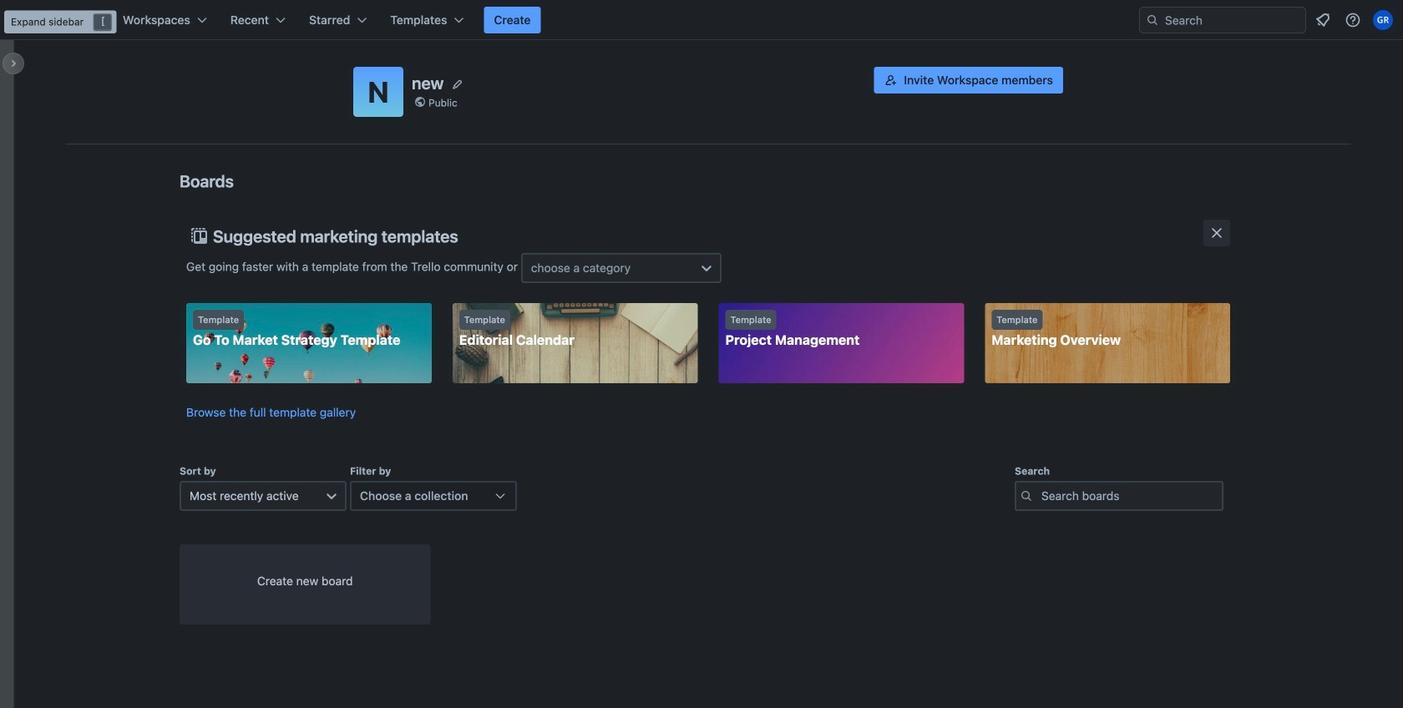 Task type: describe. For each thing, give the bounding box(es) containing it.
back to home image
[[40, 7, 103, 33]]

primary element
[[0, 0, 1403, 40]]

search image
[[1146, 13, 1159, 27]]



Task type: locate. For each thing, give the bounding box(es) containing it.
Search boards text field
[[1015, 481, 1224, 511]]

open information menu image
[[1345, 12, 1361, 28]]

Search field
[[1159, 8, 1305, 32]]

0 notifications image
[[1313, 10, 1333, 30]]

greg robinson (gregrobinson96) image
[[1373, 10, 1393, 30]]

left bracket element
[[94, 14, 111, 30]]



Task type: vqa. For each thing, say whether or not it's contained in the screenshot.
0 Notifications icon
yes



